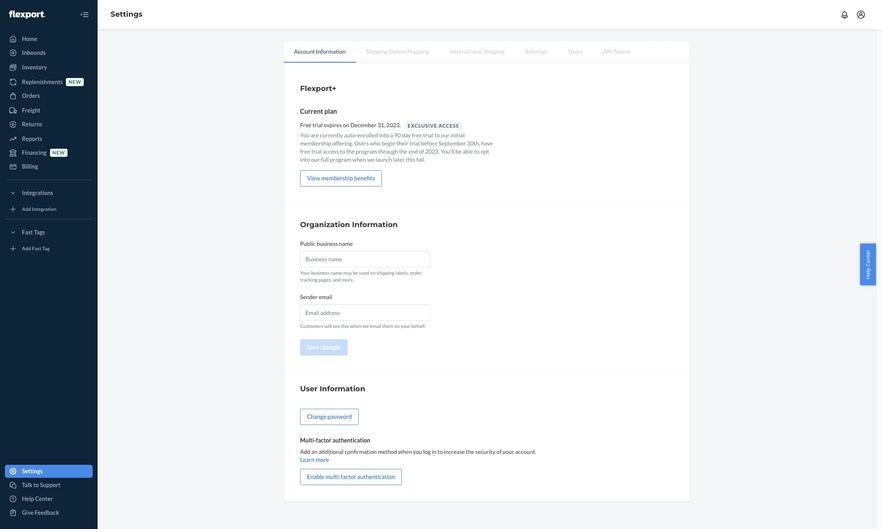 Task type: describe. For each thing, give the bounding box(es) containing it.
save changes
[[307, 344, 341, 351]]

help inside button
[[865, 268, 872, 280]]

add fast tag link
[[5, 243, 93, 256]]

integrations button
[[5, 187, 93, 200]]

reports
[[22, 136, 42, 142]]

you
[[300, 132, 310, 139]]

multi-factor authentication
[[300, 438, 370, 445]]

open account menu image
[[857, 10, 867, 20]]

mapping
[[408, 48, 430, 55]]

pages,
[[319, 277, 332, 283]]

have
[[482, 140, 493, 147]]

0 horizontal spatial email
[[319, 294, 333, 301]]

reports link
[[5, 133, 93, 146]]

0 horizontal spatial on
[[343, 122, 350, 129]]

new for replenishments
[[69, 79, 81, 85]]

change
[[307, 414, 327, 421]]

method
[[378, 449, 397, 456]]

current plan
[[300, 107, 337, 115]]

log
[[424, 449, 431, 456]]

1 vertical spatial settings link
[[5, 466, 93, 479]]

enable multi-factor authentication button
[[300, 470, 402, 486]]

when inside you are currently auto-enrolled into a 90 day free trial to our initial membership offering. users who begin their trial before september 30th, have free trial access to the program through the end of 2023. you'll be able to opt into our full program when we launch later this fall.
[[353, 156, 366, 163]]

able
[[463, 148, 474, 155]]

support
[[40, 482, 61, 489]]

fall.
[[417, 156, 426, 163]]

fast tags
[[22, 229, 45, 236]]

0 horizontal spatial your
[[401, 324, 411, 330]]

additional
[[319, 449, 344, 456]]

free trial expires on december 31, 2023.
[[300, 122, 401, 129]]

0 horizontal spatial help center
[[22, 496, 53, 503]]

order
[[410, 270, 422, 276]]

inventory
[[22, 64, 47, 71]]

who
[[370, 140, 381, 147]]

to down offering.
[[340, 148, 346, 155]]

name for your business name may be used on shipping labels, order tracking pages, and more.
[[331, 270, 342, 276]]

2 horizontal spatial on
[[395, 324, 400, 330]]

0 vertical spatial program
[[356, 148, 377, 155]]

international
[[450, 48, 483, 55]]

customers
[[300, 324, 324, 330]]

before
[[421, 140, 438, 147]]

1 vertical spatial our
[[311, 156, 320, 163]]

organization
[[300, 221, 350, 230]]

0 vertical spatial factor
[[316, 438, 332, 445]]

exclusive
[[408, 123, 438, 129]]

enable multi-factor authentication
[[307, 474, 395, 481]]

information for organization information
[[352, 221, 398, 230]]

user
[[300, 385, 318, 394]]

1 vertical spatial settings
[[22, 468, 43, 475]]

replenishments
[[22, 79, 63, 85]]

1 horizontal spatial free
[[412, 132, 422, 139]]

business for public
[[317, 241, 338, 247]]

public
[[300, 241, 316, 247]]

Email address text field
[[300, 305, 431, 321]]

inventory link
[[5, 61, 93, 74]]

integration
[[32, 207, 57, 213]]

expires
[[324, 122, 342, 129]]

add fast tag
[[22, 246, 50, 252]]

0 vertical spatial 2023.
[[387, 122, 401, 129]]

referrals
[[526, 48, 548, 55]]

0 horizontal spatial program
[[330, 156, 352, 163]]

returns
[[22, 121, 42, 128]]

of inside you are currently auto-enrolled into a 90 day free trial to our initial membership offering. users who begin their trial before september 30th, have free trial access to the program through the end of 2023. you'll be able to opt into our full program when we launch later this fall.
[[419, 148, 424, 155]]

public business name
[[300, 241, 353, 247]]

flexport+
[[300, 84, 337, 93]]

31,
[[378, 122, 386, 129]]

security
[[476, 449, 496, 456]]

1 vertical spatial we
[[363, 324, 369, 330]]

add for add fast tag
[[22, 246, 31, 252]]

may
[[343, 270, 352, 276]]

0 vertical spatial authentication
[[333, 438, 370, 445]]

an
[[312, 449, 318, 456]]

business for your
[[311, 270, 330, 276]]

fast tags button
[[5, 226, 93, 239]]

password
[[328, 414, 352, 421]]

the inside add an additional confirmation method when you log in to increase the security of your account. learn more
[[466, 449, 475, 456]]

talk to support button
[[5, 479, 93, 492]]

inbounds
[[22, 49, 46, 56]]

returns link
[[5, 118, 93, 131]]

offering.
[[333, 140, 354, 147]]

free
[[300, 122, 312, 129]]

Business name text field
[[300, 252, 431, 268]]

feedback
[[35, 510, 59, 517]]

flexport logo image
[[9, 10, 46, 19]]

2023. inside you are currently auto-enrolled into a 90 day free trial to our initial membership offering. users who begin their trial before september 30th, have free trial access to the program through the end of 2023. you'll be able to opt into our full program when we launch later this fall.
[[425, 148, 440, 155]]

auto-
[[344, 132, 358, 139]]

change password
[[307, 414, 352, 421]]

give feedback button
[[5, 507, 93, 520]]

be inside you are currently auto-enrolled into a 90 day free trial to our initial membership offering. users who begin their trial before september 30th, have free trial access to the program through the end of 2023. you'll be able to opt into our full program when we launch later this fall.
[[456, 148, 462, 155]]

enrolled
[[358, 132, 378, 139]]

when inside add an additional confirmation method when you log in to increase the security of your account. learn more
[[398, 449, 412, 456]]

financing
[[22, 149, 47, 156]]

on inside your business name may be used on shipping labels, order tracking pages, and more.
[[371, 270, 376, 276]]

currently
[[320, 132, 343, 139]]

enable
[[307, 474, 325, 481]]

0 horizontal spatial free
[[300, 148, 311, 155]]

to left opt on the right
[[475, 148, 480, 155]]

changes
[[320, 344, 341, 351]]

help center link
[[5, 493, 93, 506]]

be inside your business name may be used on shipping labels, order tracking pages, and more.
[[353, 270, 359, 276]]

learn more button
[[300, 457, 329, 465]]

0 vertical spatial settings
[[111, 10, 143, 19]]

through
[[378, 148, 398, 155]]

fast inside dropdown button
[[22, 229, 33, 236]]

tags
[[34, 229, 45, 236]]

access
[[323, 148, 339, 155]]

initial
[[451, 132, 465, 139]]

add integration
[[22, 207, 57, 213]]

shipping inside tab
[[484, 48, 505, 55]]

1 vertical spatial this
[[341, 324, 349, 330]]

launch
[[376, 156, 392, 163]]

1 horizontal spatial settings link
[[111, 10, 143, 19]]

tab list containing account information
[[284, 42, 690, 63]]

trial up are
[[313, 122, 323, 129]]

billing link
[[5, 160, 93, 173]]



Task type: vqa. For each thing, say whether or not it's contained in the screenshot.
Commerce
no



Task type: locate. For each thing, give the bounding box(es) containing it.
0 horizontal spatial of
[[419, 148, 424, 155]]

add for add an additional confirmation method when you log in to increase the security of your account. learn more
[[300, 449, 311, 456]]

on right them
[[395, 324, 400, 330]]

name up and
[[331, 270, 342, 276]]

talk to support
[[22, 482, 61, 489]]

users down the enrolled
[[355, 140, 369, 147]]

2 horizontal spatial the
[[466, 449, 475, 456]]

view membership benefits link
[[300, 171, 382, 187]]

users
[[569, 48, 583, 55], [355, 140, 369, 147]]

add
[[22, 207, 31, 213], [22, 246, 31, 252], [300, 449, 311, 456]]

shipping left option
[[366, 48, 388, 55]]

new up orders link
[[69, 79, 81, 85]]

free
[[412, 132, 422, 139], [300, 148, 311, 155]]

authentication down method
[[358, 474, 395, 481]]

2 vertical spatial when
[[398, 449, 412, 456]]

1 vertical spatial users
[[355, 140, 369, 147]]

1 vertical spatial when
[[350, 324, 362, 330]]

your business name may be used on shipping labels, order tracking pages, and more.
[[300, 270, 422, 283]]

0 vertical spatial settings link
[[111, 10, 143, 19]]

0 horizontal spatial new
[[52, 150, 65, 156]]

shipping inside tab
[[366, 48, 388, 55]]

factor down the confirmation
[[341, 474, 357, 481]]

add for add integration
[[22, 207, 31, 213]]

will
[[325, 324, 332, 330]]

0 horizontal spatial help
[[22, 496, 34, 503]]

this down 'end'
[[406, 156, 416, 163]]

your
[[300, 270, 310, 276]]

add inside add an additional confirmation method when you log in to increase the security of your account. learn more
[[300, 449, 311, 456]]

0 vertical spatial this
[[406, 156, 416, 163]]

program
[[356, 148, 377, 155], [330, 156, 352, 163]]

business inside your business name may be used on shipping labels, order tracking pages, and more.
[[311, 270, 330, 276]]

1 vertical spatial be
[[353, 270, 359, 276]]

0 vertical spatial be
[[456, 148, 462, 155]]

to down exclusive access
[[435, 132, 440, 139]]

1 horizontal spatial program
[[356, 148, 377, 155]]

1 vertical spatial 2023.
[[425, 148, 440, 155]]

you'll
[[441, 148, 455, 155]]

1 vertical spatial information
[[352, 221, 398, 230]]

1 horizontal spatial be
[[456, 148, 462, 155]]

into left a
[[380, 132, 389, 139]]

add integration link
[[5, 203, 93, 216]]

increase
[[444, 449, 465, 456]]

api
[[603, 48, 613, 55]]

1 vertical spatial your
[[503, 449, 515, 456]]

we
[[367, 156, 375, 163], [363, 324, 369, 330]]

this right see
[[341, 324, 349, 330]]

to right in
[[438, 449, 443, 456]]

90
[[395, 132, 401, 139]]

information up business name text box at the left of the page
[[352, 221, 398, 230]]

name inside your business name may be used on shipping labels, order tracking pages, and more.
[[331, 270, 342, 276]]

fast left the tag
[[32, 246, 41, 252]]

trial up before
[[424, 132, 434, 139]]

behalf.
[[412, 324, 426, 330]]

account information tab
[[284, 42, 356, 63]]

1 horizontal spatial help
[[865, 268, 872, 280]]

inbounds link
[[5, 46, 93, 59]]

1 vertical spatial help center
[[22, 496, 53, 503]]

1 vertical spatial name
[[331, 270, 342, 276]]

0 vertical spatial free
[[412, 132, 422, 139]]

0 vertical spatial help center
[[865, 250, 872, 280]]

home
[[22, 35, 37, 42]]

be left able
[[456, 148, 462, 155]]

1 vertical spatial into
[[300, 156, 310, 163]]

email
[[319, 294, 333, 301], [370, 324, 382, 330]]

0 vertical spatial email
[[319, 294, 333, 301]]

program down access at the top of the page
[[330, 156, 352, 163]]

tracking
[[300, 277, 318, 283]]

information for account information
[[316, 48, 346, 55]]

free right day
[[412, 132, 422, 139]]

0 vertical spatial center
[[865, 250, 872, 267]]

0 vertical spatial we
[[367, 156, 375, 163]]

membership down are
[[300, 140, 331, 147]]

shipping option mapping tab
[[356, 42, 440, 62]]

to
[[435, 132, 440, 139], [340, 148, 346, 155], [475, 148, 480, 155], [438, 449, 443, 456], [33, 482, 39, 489]]

sender
[[300, 294, 318, 301]]

users inside you are currently auto-enrolled into a 90 day free trial to our initial membership offering. users who begin their trial before september 30th, have free trial access to the program through the end of 2023. you'll be able to opt into our full program when we launch later this fall.
[[355, 140, 369, 147]]

0 vertical spatial your
[[401, 324, 411, 330]]

this inside you are currently auto-enrolled into a 90 day free trial to our initial membership offering. users who begin their trial before september 30th, have free trial access to the program through the end of 2023. you'll be able to opt into our full program when we launch later this fall.
[[406, 156, 416, 163]]

multi-
[[300, 438, 316, 445]]

the down 'their'
[[399, 148, 408, 155]]

and
[[333, 277, 341, 283]]

information inside tab
[[316, 48, 346, 55]]

trial up full
[[312, 148, 322, 155]]

this
[[406, 156, 416, 163], [341, 324, 349, 330]]

referrals tab
[[515, 42, 559, 62]]

1 vertical spatial email
[[370, 324, 382, 330]]

email right sender
[[319, 294, 333, 301]]

add an additional confirmation method when you log in to increase the security of your account. learn more
[[300, 449, 537, 464]]

of right security
[[497, 449, 502, 456]]

integrations
[[22, 190, 53, 197]]

api tokens
[[603, 48, 631, 55]]

0 horizontal spatial settings link
[[5, 466, 93, 479]]

0 horizontal spatial users
[[355, 140, 369, 147]]

30th,
[[467, 140, 480, 147]]

we left launch
[[367, 156, 375, 163]]

new down reports link on the left top of the page
[[52, 150, 65, 156]]

the down offering.
[[347, 148, 355, 155]]

2 vertical spatial add
[[300, 449, 311, 456]]

membership
[[300, 140, 331, 147], [322, 175, 353, 182]]

0 horizontal spatial the
[[347, 148, 355, 155]]

free down you
[[300, 148, 311, 155]]

center
[[865, 250, 872, 267], [35, 496, 53, 503]]

add up learn
[[300, 449, 311, 456]]

be
[[456, 148, 462, 155], [353, 270, 359, 276]]

business down organization
[[317, 241, 338, 247]]

0 vertical spatial add
[[22, 207, 31, 213]]

1 horizontal spatial 2023.
[[425, 148, 440, 155]]

save
[[307, 344, 319, 351]]

in
[[432, 449, 437, 456]]

2 vertical spatial information
[[320, 385, 366, 394]]

information up password
[[320, 385, 366, 394]]

1 horizontal spatial on
[[371, 270, 376, 276]]

december
[[351, 122, 377, 129]]

1 vertical spatial center
[[35, 496, 53, 503]]

sender email
[[300, 294, 333, 301]]

0 horizontal spatial shipping
[[366, 48, 388, 55]]

0 vertical spatial our
[[441, 132, 450, 139]]

1 horizontal spatial this
[[406, 156, 416, 163]]

our down access
[[441, 132, 450, 139]]

information right account
[[316, 48, 346, 55]]

when up benefits
[[353, 156, 366, 163]]

the left security
[[466, 449, 475, 456]]

users tab
[[559, 42, 593, 62]]

open notifications image
[[840, 10, 850, 20]]

your inside add an additional confirmation method when you log in to increase the security of your account. learn more
[[503, 449, 515, 456]]

new for financing
[[52, 150, 65, 156]]

0 horizontal spatial this
[[341, 324, 349, 330]]

freight
[[22, 107, 40, 114]]

1 horizontal spatial of
[[497, 449, 502, 456]]

2023. down before
[[425, 148, 440, 155]]

0 horizontal spatial 2023.
[[387, 122, 401, 129]]

1 vertical spatial business
[[311, 270, 330, 276]]

talk
[[22, 482, 32, 489]]

0 vertical spatial new
[[69, 79, 81, 85]]

1 horizontal spatial into
[[380, 132, 389, 139]]

of inside add an additional confirmation method when you log in to increase the security of your account. learn more
[[497, 449, 502, 456]]

close navigation image
[[80, 10, 90, 20]]

1 vertical spatial program
[[330, 156, 352, 163]]

settings
[[111, 10, 143, 19], [22, 468, 43, 475]]

shipping right international
[[484, 48, 505, 55]]

0 vertical spatial membership
[[300, 140, 331, 147]]

of up 'fall.'
[[419, 148, 424, 155]]

later
[[393, 156, 405, 163]]

0 horizontal spatial factor
[[316, 438, 332, 445]]

when
[[353, 156, 366, 163], [350, 324, 362, 330], [398, 449, 412, 456]]

0 vertical spatial name
[[339, 241, 353, 247]]

add left integration
[[22, 207, 31, 213]]

1 vertical spatial factor
[[341, 474, 357, 481]]

account information
[[294, 48, 346, 55]]

1 horizontal spatial new
[[69, 79, 81, 85]]

shipping option mapping
[[366, 48, 430, 55]]

help center inside button
[[865, 250, 872, 280]]

1 horizontal spatial settings
[[111, 10, 143, 19]]

organization information
[[300, 221, 398, 230]]

0 horizontal spatial into
[[300, 156, 310, 163]]

1 horizontal spatial the
[[399, 148, 408, 155]]

on up auto-
[[343, 122, 350, 129]]

0 horizontal spatial settings
[[22, 468, 43, 475]]

new
[[69, 79, 81, 85], [52, 150, 65, 156]]

1 vertical spatial new
[[52, 150, 65, 156]]

information for user information
[[320, 385, 366, 394]]

0 vertical spatial when
[[353, 156, 366, 163]]

1 horizontal spatial shipping
[[484, 48, 505, 55]]

0 vertical spatial help
[[865, 268, 872, 280]]

option
[[389, 48, 407, 55]]

api tokens tab
[[593, 42, 641, 62]]

factor inside enable multi-factor authentication button
[[341, 474, 357, 481]]

2 vertical spatial on
[[395, 324, 400, 330]]

0 vertical spatial users
[[569, 48, 583, 55]]

1 vertical spatial add
[[22, 246, 31, 252]]

membership inside you are currently auto-enrolled into a 90 day free trial to our initial membership offering. users who begin their trial before september 30th, have free trial access to the program through the end of 2023. you'll be able to opt into our full program when we launch later this fall.
[[300, 140, 331, 147]]

authentication up the confirmation
[[333, 438, 370, 445]]

opt
[[481, 148, 490, 155]]

0 vertical spatial fast
[[22, 229, 33, 236]]

view
[[307, 175, 320, 182]]

save changes button
[[300, 340, 348, 356]]

0 vertical spatial into
[[380, 132, 389, 139]]

our left full
[[311, 156, 320, 163]]

authentication inside button
[[358, 474, 395, 481]]

you are currently auto-enrolled into a 90 day free trial to our initial membership offering. users who begin their trial before september 30th, have free trial access to the program through the end of 2023. you'll be able to opt into our full program when we launch later this fall.
[[300, 132, 493, 163]]

september
[[439, 140, 466, 147]]

1 vertical spatial of
[[497, 449, 502, 456]]

when down email address text box
[[350, 324, 362, 330]]

give feedback
[[22, 510, 59, 517]]

1 horizontal spatial center
[[865, 250, 872, 267]]

users inside tab
[[569, 48, 583, 55]]

your
[[401, 324, 411, 330], [503, 449, 515, 456]]

to inside button
[[33, 482, 39, 489]]

a
[[391, 132, 393, 139]]

add down 'fast tags'
[[22, 246, 31, 252]]

when left you
[[398, 449, 412, 456]]

user information
[[300, 385, 366, 394]]

to right talk
[[33, 482, 39, 489]]

your left 'behalf.' on the bottom of page
[[401, 324, 411, 330]]

change password button
[[300, 410, 359, 426]]

benefits
[[354, 175, 375, 182]]

our
[[441, 132, 450, 139], [311, 156, 320, 163]]

exclusive access
[[408, 123, 459, 129]]

0 vertical spatial of
[[419, 148, 424, 155]]

see
[[333, 324, 340, 330]]

billing
[[22, 163, 38, 170]]

1 vertical spatial authentication
[[358, 474, 395, 481]]

your left account.
[[503, 449, 515, 456]]

1 horizontal spatial our
[[441, 132, 450, 139]]

on
[[343, 122, 350, 129], [371, 270, 376, 276], [395, 324, 400, 330]]

1 horizontal spatial users
[[569, 48, 583, 55]]

1 vertical spatial membership
[[322, 175, 353, 182]]

1 horizontal spatial your
[[503, 449, 515, 456]]

center inside help center link
[[35, 496, 53, 503]]

are
[[311, 132, 319, 139]]

help
[[865, 268, 872, 280], [22, 496, 34, 503]]

users left api
[[569, 48, 583, 55]]

account.
[[516, 449, 537, 456]]

view membership benefits
[[307, 175, 375, 182]]

tokens
[[614, 48, 631, 55]]

name down 'organization information' at the top
[[339, 241, 353, 247]]

business up 'pages,' at the left of page
[[311, 270, 330, 276]]

center inside help center button
[[865, 250, 872, 267]]

1 vertical spatial free
[[300, 148, 311, 155]]

fast left tags
[[22, 229, 33, 236]]

be right may
[[353, 270, 359, 276]]

learn
[[300, 457, 315, 464]]

2 shipping from the left
[[484, 48, 505, 55]]

trial up 'end'
[[410, 140, 420, 147]]

give
[[22, 510, 34, 517]]

membership down full
[[322, 175, 353, 182]]

access
[[439, 123, 459, 129]]

more
[[316, 457, 329, 464]]

name for public business name
[[339, 241, 353, 247]]

home link
[[5, 33, 93, 46]]

0 horizontal spatial center
[[35, 496, 53, 503]]

0 horizontal spatial our
[[311, 156, 320, 163]]

0 vertical spatial business
[[317, 241, 338, 247]]

shipping
[[366, 48, 388, 55], [484, 48, 505, 55]]

membership inside "button"
[[322, 175, 353, 182]]

factor up additional
[[316, 438, 332, 445]]

on right used at the bottom left
[[371, 270, 376, 276]]

orders link
[[5, 90, 93, 103]]

email left them
[[370, 324, 382, 330]]

into left full
[[300, 156, 310, 163]]

tab list
[[284, 42, 690, 63]]

program down who
[[356, 148, 377, 155]]

1 vertical spatial help
[[22, 496, 34, 503]]

1 shipping from the left
[[366, 48, 388, 55]]

international shipping tab
[[440, 42, 515, 62]]

confirmation
[[345, 449, 377, 456]]

0 horizontal spatial be
[[353, 270, 359, 276]]

2023. up a
[[387, 122, 401, 129]]

1 vertical spatial on
[[371, 270, 376, 276]]

we down email address text box
[[363, 324, 369, 330]]

1 horizontal spatial email
[[370, 324, 382, 330]]

we inside you are currently auto-enrolled into a 90 day free trial to our initial membership offering. users who begin their trial before september 30th, have free trial access to the program through the end of 2023. you'll be able to opt into our full program when we launch later this fall.
[[367, 156, 375, 163]]

0 vertical spatial on
[[343, 122, 350, 129]]

business
[[317, 241, 338, 247], [311, 270, 330, 276]]

to inside add an additional confirmation method when you log in to increase the security of your account. learn more
[[438, 449, 443, 456]]

1 vertical spatial fast
[[32, 246, 41, 252]]



